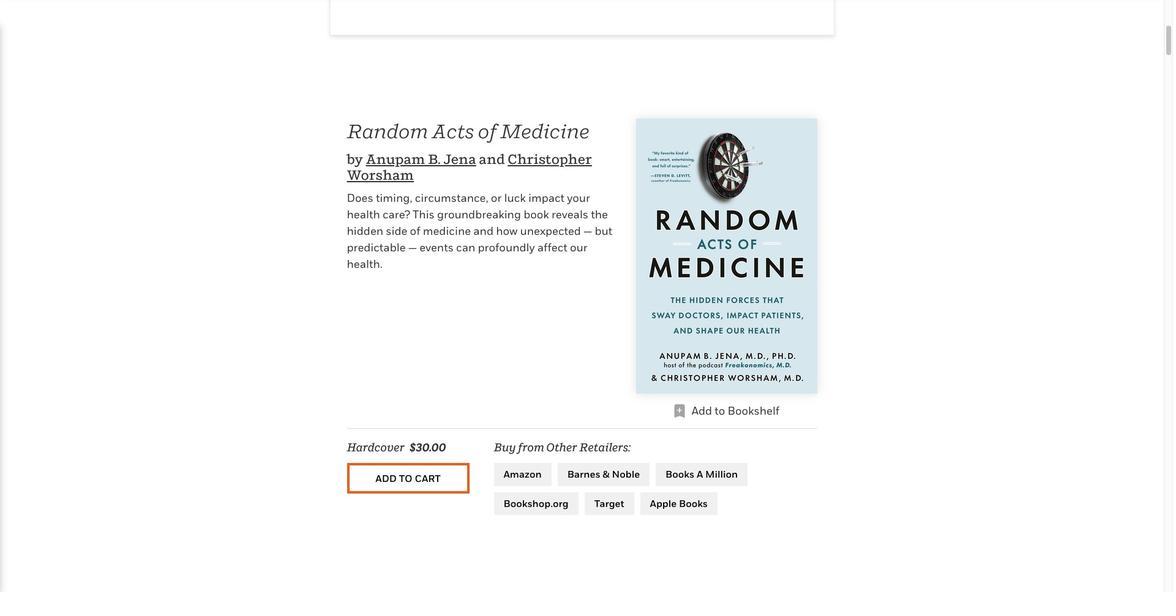 Task type: describe. For each thing, give the bounding box(es) containing it.
to for cart
[[399, 473, 412, 485]]

anupam b. jena link
[[366, 151, 476, 167]]

jena
[[444, 151, 476, 167]]

other
[[546, 442, 577, 454]]

random acts of medicine book cover picture image
[[636, 119, 817, 394]]

apple books link
[[640, 493, 718, 516]]

barnes & noble link
[[558, 464, 650, 487]]

the
[[591, 208, 608, 221]]

predictable
[[347, 241, 406, 254]]

unexpected
[[520, 224, 581, 237]]

circumstance,
[[415, 191, 488, 204]]

books inside apple books link
[[679, 498, 708, 510]]

to for bookshelf
[[715, 405, 725, 418]]

by
[[347, 151, 363, 167]]

buy from other retailers:
[[494, 442, 631, 454]]

random acts of medicine
[[347, 120, 590, 143]]

christopher worsham link
[[347, 151, 592, 183]]

by anupam b. jena and
[[347, 151, 508, 167]]

book
[[524, 208, 549, 221]]

amazon link
[[494, 464, 552, 487]]

add for add to cart
[[376, 473, 397, 485]]

cart
[[415, 473, 441, 485]]

groundbreaking
[[437, 208, 521, 221]]

&
[[603, 469, 610, 481]]

from
[[518, 442, 544, 454]]

$30.00
[[410, 442, 446, 454]]

hidden
[[347, 224, 383, 237]]

books a million link
[[656, 464, 748, 487]]

add to cart
[[376, 473, 441, 485]]

hardcover
[[347, 442, 405, 454]]

0 vertical spatial and
[[479, 151, 505, 167]]

books a million
[[666, 469, 738, 481]]

profoundly
[[478, 241, 535, 254]]

this
[[413, 208, 435, 221]]

timing,
[[376, 191, 412, 204]]

buy
[[494, 442, 516, 454]]

affect
[[537, 241, 567, 254]]

random
[[347, 120, 428, 143]]

but
[[595, 224, 613, 237]]



Task type: vqa. For each thing, say whether or not it's contained in the screenshot.
'Saltburn' inside the Books To Read if You Liked Saltburn
no



Task type: locate. For each thing, give the bounding box(es) containing it.
0 horizontal spatial —
[[408, 241, 417, 254]]

or
[[491, 191, 502, 204]]

impact
[[528, 191, 565, 204]]

anupam
[[366, 151, 425, 167]]

1 horizontal spatial add
[[692, 405, 712, 418]]

medicine
[[423, 224, 471, 237]]

of right acts
[[478, 120, 497, 143]]

medicine
[[500, 120, 590, 143]]

a
[[697, 469, 703, 481]]

1 vertical spatial to
[[399, 473, 412, 485]]

bookshelf
[[728, 405, 780, 418]]

side
[[386, 224, 407, 237]]

bookshop.org
[[504, 498, 569, 510]]

1 vertical spatial add
[[376, 473, 397, 485]]

of
[[478, 120, 497, 143], [410, 224, 420, 237]]

b.
[[428, 151, 441, 167]]

reveals
[[552, 208, 588, 221]]

bookshop.org link
[[494, 493, 578, 516]]

add inside button
[[376, 473, 397, 485]]

million
[[705, 469, 738, 481]]

1 vertical spatial books
[[679, 498, 708, 510]]

0 horizontal spatial to
[[399, 473, 412, 485]]

care?
[[383, 208, 410, 221]]

add for add to bookshelf
[[692, 405, 712, 418]]

— left events
[[408, 241, 417, 254]]

does timing, circumstance, or luck impact your health care? this groundbreaking book reveals the hidden side of medicine and how unexpected — but predictable — events can profoundly affect our health.
[[347, 191, 613, 270]]

0 vertical spatial to
[[715, 405, 725, 418]]

and right jena
[[479, 151, 505, 167]]

apple books
[[650, 498, 708, 510]]

health
[[347, 208, 380, 221]]

christopher worsham
[[347, 151, 592, 183]]

of inside does timing, circumstance, or luck impact your health care? this groundbreaking book reveals the hidden side of medicine and how unexpected — but predictable — events can profoundly affect our health.
[[410, 224, 420, 237]]

add left bookshelf
[[692, 405, 712, 418]]

0 horizontal spatial of
[[410, 224, 420, 237]]

and down 'groundbreaking'
[[474, 224, 494, 237]]

acts
[[432, 120, 474, 143]]

1 vertical spatial of
[[410, 224, 420, 237]]

1 vertical spatial —
[[408, 241, 417, 254]]

to
[[715, 405, 725, 418], [399, 473, 412, 485]]

does
[[347, 191, 373, 204]]

add to bookshelf
[[692, 405, 780, 418]]

0 vertical spatial add
[[692, 405, 712, 418]]

add
[[692, 405, 712, 418], [376, 473, 397, 485]]

target
[[594, 498, 624, 510]]

hardcover $30.00
[[347, 442, 446, 454]]

and
[[479, 151, 505, 167], [474, 224, 494, 237]]

1 horizontal spatial —
[[584, 224, 592, 237]]

target link
[[585, 493, 634, 516]]

barnes & noble
[[567, 469, 640, 481]]

books down 'books a million' link
[[679, 498, 708, 510]]

1 horizontal spatial of
[[478, 120, 497, 143]]

your
[[567, 191, 590, 204]]

health.
[[347, 258, 383, 270]]

add to cart button
[[347, 464, 469, 494]]

events
[[420, 241, 454, 254]]

random acts of medicine link
[[347, 120, 590, 143]]

how
[[496, 224, 518, 237]]

books
[[666, 469, 694, 481], [679, 498, 708, 510]]

to left bookshelf
[[715, 405, 725, 418]]

christopher
[[508, 151, 592, 167]]

—
[[584, 224, 592, 237], [408, 241, 417, 254]]

1 vertical spatial and
[[474, 224, 494, 237]]

luck
[[504, 191, 526, 204]]

our
[[570, 241, 588, 254]]

0 vertical spatial of
[[478, 120, 497, 143]]

worsham
[[347, 167, 414, 183]]

retailers:
[[579, 442, 631, 454]]

and inside does timing, circumstance, or luck impact your health care? this groundbreaking book reveals the hidden side of medicine and how unexpected — but predictable — events can profoundly affect our health.
[[474, 224, 494, 237]]

can
[[456, 241, 475, 254]]

add down hardcover
[[376, 473, 397, 485]]

— left but
[[584, 224, 592, 237]]

books left a
[[666, 469, 694, 481]]

amazon
[[504, 469, 542, 481]]

of right side
[[410, 224, 420, 237]]

0 vertical spatial —
[[584, 224, 592, 237]]

to inside button
[[399, 473, 412, 485]]

books inside 'books a million' link
[[666, 469, 694, 481]]

0 horizontal spatial add
[[376, 473, 397, 485]]

to left cart on the left
[[399, 473, 412, 485]]

noble
[[612, 469, 640, 481]]

apple
[[650, 498, 677, 510]]

0 vertical spatial books
[[666, 469, 694, 481]]

1 horizontal spatial to
[[715, 405, 725, 418]]

barnes
[[567, 469, 600, 481]]



